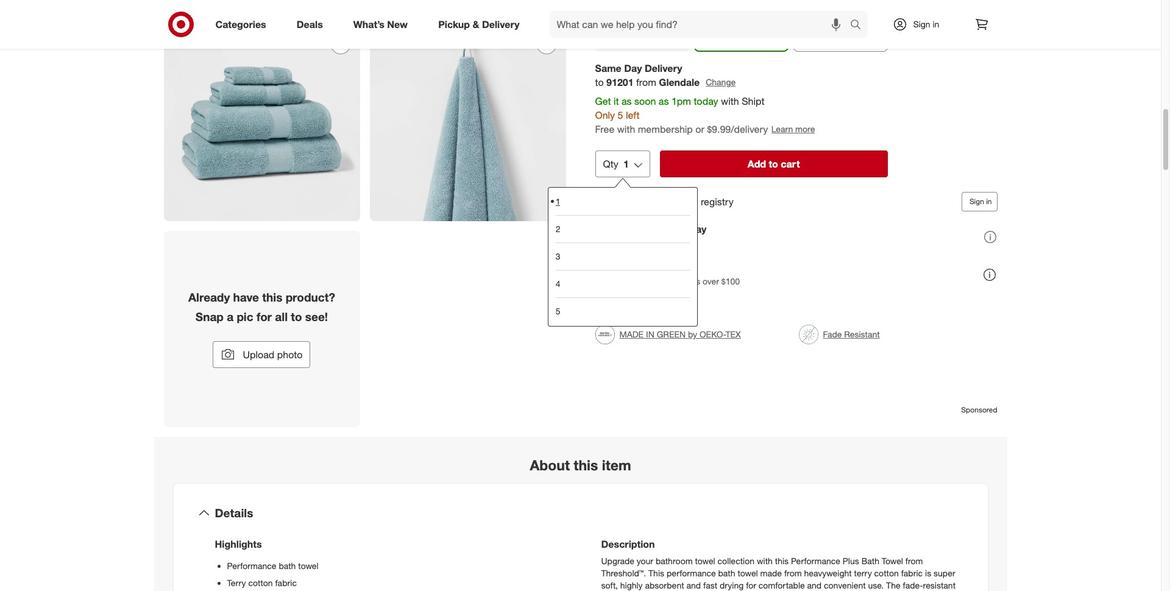 Task type: describe. For each thing, give the bounding box(es) containing it.
what's new link
[[343, 11, 423, 38]]

5 inside get it as soon as 1pm today with shipt only 5 left free with membership or $9.99/delivery learn more
[[618, 109, 623, 121]]

to inside 'already have this product? snap a pic for all to see!'
[[291, 310, 302, 324]]

4 link
[[556, 270, 690, 298]]

delivery for pickup & delivery
[[482, 18, 520, 30]]

made in green by oeko-tex button
[[595, 321, 741, 348]]

absorbent
[[645, 580, 685, 590]]

fabric inside description upgrade your bathroom towel collection with this performance plus bath towel from threshold™. this performance bath towel made from heavyweight terry cotton fabric is super soft, highly absorbent and fast drying for comfortable and convenient use. the fade-resista
[[902, 568, 923, 578]]

91201
[[607, 76, 634, 88]]

search button
[[845, 11, 874, 40]]

1 vertical spatial or
[[652, 196, 661, 208]]

comfortable
[[759, 580, 805, 590]]

0 horizontal spatial from
[[637, 76, 657, 88]]

on
[[664, 276, 674, 286]]

upgrade
[[602, 555, 635, 566]]

green
[[657, 329, 686, 340]]

create or manage registry
[[620, 196, 734, 208]]

more
[[796, 124, 815, 134]]

&
[[473, 18, 480, 30]]

cart
[[781, 158, 800, 170]]

categories
[[216, 18, 266, 30]]

for inside description upgrade your bathroom towel collection with this performance plus bath towel from threshold™. this performance bath towel made from heavyweight terry cotton fabric is super soft, highly absorbent and fast drying for comfortable and convenient use. the fade-resista
[[746, 580, 757, 590]]

about
[[530, 457, 570, 474]]

image gallery element
[[164, 0, 566, 428]]

shipping get it by fri, nov 10
[[802, 19, 866, 42]]

same
[[595, 62, 622, 74]]

tex
[[726, 329, 741, 340]]

pickup & delivery
[[439, 18, 520, 30]]

terry cotton fabric
[[227, 577, 297, 588]]

0 horizontal spatial bath
[[279, 560, 296, 571]]

sign in button
[[962, 192, 998, 212]]

1 link
[[556, 188, 690, 215]]

5%
[[645, 223, 660, 235]]

get it as soon as 1pm today with shipt only 5 left free with membership or $9.99/delivery learn more
[[595, 95, 815, 135]]

or inside get it as soon as 1pm today with shipt only 5 left free with membership or $9.99/delivery learn more
[[696, 123, 705, 135]]

made
[[761, 568, 782, 578]]

1 horizontal spatial from
[[785, 568, 802, 578]]

0 vertical spatial 1
[[624, 158, 629, 170]]

fast
[[704, 580, 718, 590]]

performance
[[667, 568, 716, 578]]

time
[[662, 262, 682, 274]]

this inside description upgrade your bathroom towel collection with this performance plus bath towel from threshold™. this performance bath towel made from heavyweight terry cotton fabric is super soft, highly absorbent and fast drying for comfortable and convenient use. the fade-resista
[[775, 555, 789, 566]]

deals link
[[286, 11, 338, 38]]

0 horizontal spatial performance
[[227, 560, 277, 571]]

as soon as 1pm today button
[[695, 0, 789, 52]]

towel
[[882, 555, 904, 566]]

bathroom
[[656, 555, 693, 566]]

sign inside button
[[970, 197, 985, 206]]

your
[[637, 555, 654, 566]]

as for 1pm
[[731, 33, 739, 42]]

change
[[706, 77, 736, 87]]

0 horizontal spatial sign
[[914, 19, 931, 29]]

performance plus bath towel - threshold™, 6 of 7 image
[[370, 25, 566, 221]]

add to cart
[[748, 158, 800, 170]]

product?
[[286, 291, 335, 305]]

1 vertical spatial this
[[574, 457, 598, 474]]

pickup for not
[[604, 19, 636, 32]]

performance plus bath towel - threshold™, 4 of 7 image
[[370, 0, 566, 15]]

fade
[[823, 329, 842, 340]]

save 5% every day with redcard
[[620, 223, 707, 247]]

description
[[602, 538, 655, 550]]

qty 1
[[603, 158, 629, 170]]

highly
[[621, 580, 643, 590]]

1 vertical spatial with
[[617, 123, 636, 135]]

performance inside description upgrade your bathroom towel collection with this performance plus bath towel from threshold™. this performance bath towel made from heavyweight terry cotton fabric is super soft, highly absorbent and fast drying for comfortable and convenient use. the fade-resista
[[791, 555, 841, 566]]

this
[[649, 568, 665, 578]]

for inside 'already have this product? snap a pic for all to see!'
[[257, 310, 272, 324]]

drying
[[720, 580, 744, 590]]

it inside get it as soon as 1pm today with shipt only 5 left free with membership or $9.99/delivery learn more
[[614, 95, 619, 107]]

heavyweight
[[805, 568, 852, 578]]

0 vertical spatial in
[[933, 19, 940, 29]]

day
[[625, 62, 642, 74]]

convenient
[[824, 580, 866, 590]]

0 horizontal spatial sign in
[[914, 19, 940, 29]]

sign in inside button
[[970, 197, 992, 206]]

deals
[[297, 18, 323, 30]]

membership
[[638, 123, 693, 135]]

super
[[934, 568, 956, 578]]

as for soon
[[622, 95, 632, 107]]

3 link
[[556, 243, 690, 270]]

nov
[[843, 33, 856, 42]]

0 horizontal spatial fabric
[[275, 577, 297, 588]]

save
[[620, 223, 642, 235]]

fade resistant
[[823, 329, 880, 340]]

1 2 3 4 5
[[556, 196, 561, 317]]

free
[[595, 123, 615, 135]]

plus
[[843, 555, 860, 566]]

bath
[[862, 555, 880, 566]]

to inside button
[[769, 158, 779, 170]]

what's
[[354, 18, 385, 30]]

pickup for &
[[439, 18, 470, 30]]

pay
[[620, 262, 637, 274]]

sponsored
[[962, 406, 998, 415]]

new
[[387, 18, 408, 30]]

2
[[556, 224, 561, 234]]

categories link
[[205, 11, 282, 38]]

pickup not available
[[604, 19, 646, 43]]

1 vertical spatial over
[[703, 276, 719, 286]]

0 horizontal spatial cotton
[[248, 577, 273, 588]]

0 vertical spatial to
[[595, 76, 604, 88]]

0 vertical spatial over
[[639, 262, 659, 274]]

use.
[[869, 580, 884, 590]]

2 link
[[556, 215, 690, 243]]

in
[[646, 329, 655, 340]]

item
[[602, 457, 631, 474]]

1 horizontal spatial as
[[659, 95, 669, 107]]

qty
[[603, 158, 619, 170]]

cotton inside description upgrade your bathroom towel collection with this performance plus bath towel from threshold™. this performance bath towel made from heavyweight terry cotton fabric is super soft, highly absorbent and fast drying for comfortable and convenient use. the fade-resista
[[875, 568, 899, 578]]



Task type: locate. For each thing, give the bounding box(es) containing it.
from glendale
[[637, 76, 700, 88]]

add
[[748, 158, 767, 170]]

upload
[[243, 349, 275, 361]]

1 horizontal spatial cotton
[[875, 568, 899, 578]]

delivery right &
[[482, 18, 520, 30]]

sign in
[[914, 19, 940, 29], [970, 197, 992, 206]]

5 down 4
[[556, 306, 561, 317]]

redcard
[[639, 237, 673, 247]]

1 horizontal spatial to
[[595, 76, 604, 88]]

shipping
[[802, 19, 842, 31]]

0 horizontal spatial this
[[262, 291, 283, 305]]

3
[[556, 251, 561, 262]]

by
[[822, 33, 829, 42], [688, 329, 698, 340]]

1 vertical spatial to
[[769, 158, 779, 170]]

over right 'pay'
[[639, 262, 659, 274]]

0 vertical spatial or
[[696, 123, 705, 135]]

in inside button
[[987, 197, 992, 206]]

performance plus bath towel - threshold™, 3 of 7 image
[[164, 0, 360, 15]]

a
[[227, 310, 234, 324]]

2 vertical spatial with
[[757, 555, 773, 566]]

as
[[731, 33, 739, 42], [622, 95, 632, 107], [659, 95, 669, 107]]

1 vertical spatial from
[[906, 555, 924, 566]]

1 horizontal spatial sign
[[970, 197, 985, 206]]

as up left
[[622, 95, 632, 107]]

0 vertical spatial for
[[257, 310, 272, 324]]

soon right 'as'
[[713, 33, 729, 42]]

soon inside get it as soon as 1pm today with shipt only 5 left free with membership or $9.99/delivery learn more
[[635, 95, 656, 107]]

only
[[595, 109, 615, 121]]

soon up left
[[635, 95, 656, 107]]

pickup inside pickup & delivery link
[[439, 18, 470, 30]]

fri,
[[831, 33, 841, 42]]

terry
[[227, 577, 246, 588]]

towel
[[695, 555, 716, 566], [298, 560, 319, 571], [738, 568, 758, 578]]

1 horizontal spatial 5
[[618, 109, 623, 121]]

1 horizontal spatial delivery
[[645, 62, 683, 74]]

0 horizontal spatial delivery
[[482, 18, 520, 30]]

1 horizontal spatial in
[[987, 197, 992, 206]]

today inside get it as soon as 1pm today with shipt only 5 left free with membership or $9.99/delivery learn more
[[694, 95, 719, 107]]

0 horizontal spatial today
[[694, 95, 719, 107]]

today inside button
[[757, 33, 776, 42]]

with down change button
[[721, 95, 739, 107]]

1 horizontal spatial 1pm
[[741, 33, 755, 42]]

threshold™.
[[602, 568, 646, 578]]

2 vertical spatial to
[[291, 310, 302, 324]]

0 horizontal spatial soon
[[635, 95, 656, 107]]

pickup up not
[[604, 19, 636, 32]]

get down shipping
[[802, 33, 814, 42]]

to
[[595, 76, 604, 88], [769, 158, 779, 170], [291, 310, 302, 324]]

1pm inside get it as soon as 1pm today with shipt only 5 left free with membership or $9.99/delivery learn more
[[672, 95, 691, 107]]

create
[[620, 196, 649, 208]]

by left fri,
[[822, 33, 829, 42]]

$9.99/delivery
[[707, 123, 769, 135]]

photo
[[277, 349, 303, 361]]

and down performance
[[687, 580, 701, 590]]

all
[[275, 310, 288, 324]]

0 vertical spatial from
[[637, 76, 657, 88]]

1 right qty at the top right
[[624, 158, 629, 170]]

or right create
[[652, 196, 661, 208]]

already have this product? snap a pic for all to see!
[[188, 291, 335, 324]]

2 horizontal spatial this
[[775, 555, 789, 566]]

2 vertical spatial from
[[785, 568, 802, 578]]

about this item
[[530, 457, 631, 474]]

cotton down performance bath towel
[[248, 577, 273, 588]]

1 vertical spatial 5
[[556, 306, 561, 317]]

0 vertical spatial with
[[721, 95, 739, 107]]

1 vertical spatial delivery
[[645, 62, 683, 74]]

is
[[926, 568, 932, 578]]

1pm right 'as'
[[741, 33, 755, 42]]

pic
[[237, 310, 253, 324]]

shipt
[[742, 95, 765, 107]]

0 vertical spatial delivery
[[482, 18, 520, 30]]

collection
[[718, 555, 755, 566]]

1 horizontal spatial by
[[822, 33, 829, 42]]

with down left
[[617, 123, 636, 135]]

available
[[618, 33, 646, 43]]

by left oeko-
[[688, 329, 698, 340]]

see!
[[305, 310, 328, 324]]

it inside shipping get it by fri, nov 10
[[816, 33, 820, 42]]

0 horizontal spatial 1pm
[[672, 95, 691, 107]]

left
[[626, 109, 640, 121]]

from up comfortable
[[785, 568, 802, 578]]

0 horizontal spatial get
[[595, 95, 611, 107]]

highlights
[[215, 538, 262, 550]]

2 horizontal spatial with
[[757, 555, 773, 566]]

get inside get it as soon as 1pm today with shipt only 5 left free with membership or $9.99/delivery learn more
[[595, 95, 611, 107]]

0 vertical spatial get
[[802, 33, 814, 42]]

it up only
[[614, 95, 619, 107]]

orders
[[676, 276, 701, 286]]

0 vertical spatial 1pm
[[741, 33, 755, 42]]

0 horizontal spatial in
[[933, 19, 940, 29]]

0 horizontal spatial or
[[652, 196, 661, 208]]

get up only
[[595, 95, 611, 107]]

1 vertical spatial 1
[[556, 196, 561, 206]]

or right membership
[[696, 123, 705, 135]]

1 up 2
[[556, 196, 561, 206]]

5 link
[[556, 298, 690, 325]]

0 vertical spatial by
[[822, 33, 829, 42]]

pickup & delivery link
[[428, 11, 535, 38]]

0 horizontal spatial for
[[257, 310, 272, 324]]

fade-
[[903, 580, 924, 590]]

5 left left
[[618, 109, 623, 121]]

cotton down the towel
[[875, 568, 899, 578]]

1 horizontal spatial it
[[816, 33, 820, 42]]

and down heavyweight
[[808, 580, 822, 590]]

1 and from the left
[[687, 580, 701, 590]]

sign in link
[[883, 11, 959, 38]]

1 horizontal spatial get
[[802, 33, 814, 42]]

fabric up fade-
[[902, 568, 923, 578]]

bath up terry cotton fabric
[[279, 560, 296, 571]]

as down from glendale
[[659, 95, 669, 107]]

this inside 'already have this product? snap a pic for all to see!'
[[262, 291, 283, 305]]

0 vertical spatial 5
[[618, 109, 623, 121]]

$100
[[722, 276, 740, 286]]

to 91201
[[595, 76, 634, 88]]

performance bath towel
[[227, 560, 319, 571]]

What can we help you find? suggestions appear below search field
[[550, 11, 853, 38]]

2 horizontal spatial to
[[769, 158, 779, 170]]

to down same
[[595, 76, 604, 88]]

pay over time on orders over $100
[[620, 262, 740, 286]]

1 vertical spatial by
[[688, 329, 698, 340]]

for left all
[[257, 310, 272, 324]]

by for made
[[688, 329, 698, 340]]

performance up heavyweight
[[791, 555, 841, 566]]

0 horizontal spatial 1
[[556, 196, 561, 206]]

delivery for same day delivery
[[645, 62, 683, 74]]

get inside shipping get it by fri, nov 10
[[802, 33, 814, 42]]

1 horizontal spatial and
[[808, 580, 822, 590]]

1 horizontal spatial soon
[[713, 33, 729, 42]]

2 vertical spatial this
[[775, 555, 789, 566]]

it down shipping
[[816, 33, 820, 42]]

1 vertical spatial 1pm
[[672, 95, 691, 107]]

5
[[618, 109, 623, 121], [556, 306, 561, 317]]

1 horizontal spatial towel
[[695, 555, 716, 566]]

by inside shipping get it by fri, nov 10
[[822, 33, 829, 42]]

over left '$100'
[[703, 276, 719, 286]]

0 vertical spatial this
[[262, 291, 283, 305]]

1 vertical spatial today
[[694, 95, 719, 107]]

2 horizontal spatial towel
[[738, 568, 758, 578]]

fabric
[[902, 568, 923, 578], [275, 577, 297, 588]]

oeko-
[[700, 329, 726, 340]]

2 and from the left
[[808, 580, 822, 590]]

0 horizontal spatial over
[[639, 262, 659, 274]]

1 vertical spatial get
[[595, 95, 611, 107]]

as inside button
[[731, 33, 739, 42]]

fabric down performance bath towel
[[275, 577, 297, 588]]

to right all
[[291, 310, 302, 324]]

1 vertical spatial it
[[614, 95, 619, 107]]

made
[[620, 329, 644, 340]]

0 horizontal spatial with
[[617, 123, 636, 135]]

pickup inside pickup not available
[[604, 19, 636, 32]]

0 horizontal spatial it
[[614, 95, 619, 107]]

and
[[687, 580, 701, 590], [808, 580, 822, 590]]

1pm inside button
[[741, 33, 755, 42]]

it
[[816, 33, 820, 42], [614, 95, 619, 107]]

terry
[[855, 568, 872, 578]]

1 vertical spatial in
[[987, 197, 992, 206]]

soon inside button
[[713, 33, 729, 42]]

2 horizontal spatial as
[[731, 33, 739, 42]]

change button
[[706, 75, 737, 89]]

this up "made"
[[775, 555, 789, 566]]

delivery up from glendale
[[645, 62, 683, 74]]

from right the towel
[[906, 555, 924, 566]]

this left the item
[[574, 457, 598, 474]]

1 horizontal spatial or
[[696, 123, 705, 135]]

1 vertical spatial for
[[746, 580, 757, 590]]

0 vertical spatial sign
[[914, 19, 931, 29]]

1 horizontal spatial bath
[[719, 568, 736, 578]]

today right 'as'
[[757, 33, 776, 42]]

0 vertical spatial soon
[[713, 33, 729, 42]]

day
[[690, 223, 707, 235]]

1 vertical spatial sign in
[[970, 197, 992, 206]]

glendale
[[659, 76, 700, 88]]

with up "made"
[[757, 555, 773, 566]]

to right add
[[769, 158, 779, 170]]

0 vertical spatial sign in
[[914, 19, 940, 29]]

1 horizontal spatial performance
[[791, 555, 841, 566]]

1 vertical spatial sign
[[970, 197, 985, 206]]

1 vertical spatial soon
[[635, 95, 656, 107]]

with
[[721, 95, 739, 107], [617, 123, 636, 135], [757, 555, 773, 566]]

0 horizontal spatial by
[[688, 329, 698, 340]]

by for shipping
[[822, 33, 829, 42]]

over
[[639, 262, 659, 274], [703, 276, 719, 286]]

as right 'as'
[[731, 33, 739, 42]]

2 horizontal spatial from
[[906, 555, 924, 566]]

today down change button
[[694, 95, 719, 107]]

the
[[887, 580, 901, 590]]

by inside made in green by oeko-tex 'button'
[[688, 329, 698, 340]]

soft,
[[602, 580, 618, 590]]

1 horizontal spatial for
[[746, 580, 757, 590]]

bath up drying
[[719, 568, 736, 578]]

10
[[858, 33, 866, 42]]

get
[[802, 33, 814, 42], [595, 95, 611, 107]]

performance plus bath towel - threshold™, 5 of 7 image
[[164, 25, 360, 221]]

bath inside description upgrade your bathroom towel collection with this performance plus bath towel from threshold™. this performance bath towel made from heavyweight terry cotton fabric is super soft, highly absorbent and fast drying for comfortable and convenient use. the fade-resista
[[719, 568, 736, 578]]

0 horizontal spatial 5
[[556, 306, 561, 317]]

0 vertical spatial it
[[816, 33, 820, 42]]

1 horizontal spatial 1
[[624, 158, 629, 170]]

not
[[604, 33, 616, 43]]

0 horizontal spatial and
[[687, 580, 701, 590]]

manage
[[663, 196, 698, 208]]

performance up terry cotton fabric
[[227, 560, 277, 571]]

this up all
[[262, 291, 283, 305]]

1 horizontal spatial fabric
[[902, 568, 923, 578]]

details button
[[183, 494, 978, 533]]

0 horizontal spatial to
[[291, 310, 302, 324]]

1 horizontal spatial pickup
[[604, 19, 636, 32]]

pickup down performance plus bath towel - threshold™, 4 of 7 image
[[439, 18, 470, 30]]

with
[[620, 237, 637, 247]]

from down same day delivery
[[637, 76, 657, 88]]

1 horizontal spatial sign in
[[970, 197, 992, 206]]

1pm down glendale
[[672, 95, 691, 107]]

0 horizontal spatial as
[[622, 95, 632, 107]]

1 horizontal spatial this
[[574, 457, 598, 474]]

with inside description upgrade your bathroom towel collection with this performance plus bath towel from threshold™. this performance bath towel made from heavyweight terry cotton fabric is super soft, highly absorbent and fast drying for comfortable and convenient use. the fade-resista
[[757, 555, 773, 566]]

upload photo
[[243, 349, 303, 361]]

for right drying
[[746, 580, 757, 590]]

as
[[703, 33, 711, 42]]

sign
[[914, 19, 931, 29], [970, 197, 985, 206]]

learn more button
[[771, 122, 816, 136]]

add to cart button
[[660, 151, 888, 177]]

0 horizontal spatial pickup
[[439, 18, 470, 30]]

0 vertical spatial today
[[757, 33, 776, 42]]

1 horizontal spatial over
[[703, 276, 719, 286]]

0 horizontal spatial towel
[[298, 560, 319, 571]]

have
[[233, 291, 259, 305]]

1 horizontal spatial today
[[757, 33, 776, 42]]



Task type: vqa. For each thing, say whether or not it's contained in the screenshot.
left "Inches"
no



